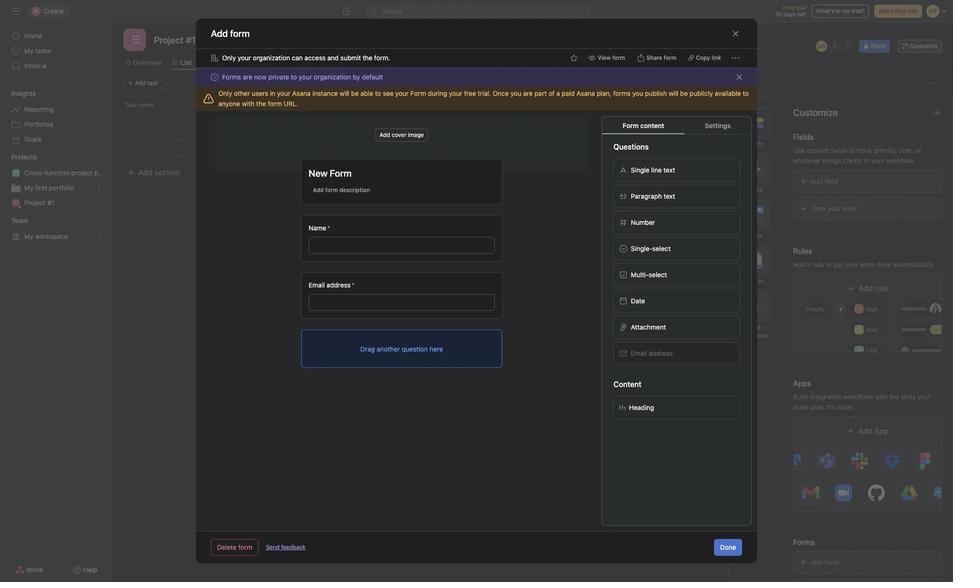 Task type: describe. For each thing, give the bounding box(es) containing it.
close image
[[736, 73, 744, 81]]

your left free
[[449, 89, 463, 97]]

workflow
[[350, 58, 379, 66]]

add form
[[211, 28, 250, 39]]

0 horizontal spatial customize
[[794, 107, 839, 118]]

1 vertical spatial text
[[664, 192, 676, 200]]

my first portfolio
[[24, 184, 74, 192]]

add billing info
[[879, 7, 919, 15]]

copy link button
[[685, 51, 726, 65]]

address for email address *
[[327, 281, 351, 289]]

add for add section
[[139, 168, 152, 177]]

insights button
[[0, 89, 36, 98]]

paragraph
[[631, 192, 662, 200]]

projects element
[[0, 149, 112, 212]]

integrated
[[811, 393, 842, 401]]

what's in my trial? button
[[812, 5, 869, 18]]

dashboard link
[[391, 58, 432, 68]]

your right get
[[846, 261, 859, 269]]

trial.
[[478, 89, 491, 97]]

content
[[641, 122, 665, 130]]

instance
[[313, 89, 338, 97]]

use custom fields to track priority, cost, or whatever brings clarity to your workflow.
[[794, 146, 922, 165]]

users
[[252, 89, 268, 97]]

cross-function project plan
[[24, 169, 107, 177]]

add for add a rule to get your work done automatically.
[[794, 261, 806, 269]]

default
[[362, 73, 383, 81]]

with inside only other users in your asana instance will be able to see your form during your free trial.  once you are part of a paid asana plan, forms you publish will be publicly available to anyone with the form url.
[[242, 100, 255, 108]]

priority
[[807, 306, 826, 313]]

get
[[834, 261, 844, 269]]

email address
[[631, 350, 673, 358]]

teams element
[[0, 212, 112, 246]]

form for add form
[[825, 559, 839, 567]]

due
[[472, 102, 482, 109]]

reporting link
[[6, 102, 107, 117]]

inbox
[[24, 62, 41, 70]]

fields
[[831, 146, 848, 154]]

email address *
[[309, 281, 355, 289]]

form inside only other users in your asana instance will be able to see your form during your free trial.  once you are part of a paid asana plan, forms you publish will be publicly available to anyone with the form url.
[[411, 89, 426, 97]]

by
[[353, 73, 360, 81]]

form for delete form
[[238, 544, 253, 552]]

timeline
[[259, 58, 285, 66]]

your inside "time your work" button
[[828, 205, 841, 212]]

0 horizontal spatial rules
[[749, 186, 763, 193]]

home
[[24, 32, 42, 40]]

brings
[[823, 157, 842, 165]]

your left timeline link
[[238, 54, 251, 62]]

single-select
[[631, 245, 671, 253]]

add field
[[811, 177, 838, 185]]

now
[[254, 73, 267, 81]]

in inside what's in my trial? button
[[837, 7, 841, 15]]

overview
[[133, 58, 162, 66]]

my for my first portfolio
[[24, 184, 33, 192]]

only for only other users in your asana instance will be able to see your form during your free trial.  once you are part of a paid asana plan, forms you publish will be publicly available to anyone with the form url.
[[219, 89, 232, 97]]

the left the tools
[[890, 393, 900, 401]]

add form description
[[313, 187, 370, 194]]

add task
[[135, 80, 158, 87]]

add to starred image
[[216, 36, 224, 44]]

overview link
[[125, 58, 162, 68]]

free
[[783, 4, 795, 11]]

add section button
[[124, 164, 184, 181]]

team
[[794, 403, 809, 411]]

list image
[[129, 34, 140, 45]]

insights element
[[0, 85, 112, 149]]

private
[[269, 73, 289, 81]]

form for view form
[[613, 54, 625, 61]]

1 will from the left
[[340, 89, 350, 97]]

calendar
[[304, 58, 332, 66]]

invite
[[26, 566, 43, 574]]

priority,
[[875, 146, 897, 154]]

low
[[867, 347, 878, 354]]

submit
[[341, 54, 361, 62]]

can
[[292, 54, 303, 62]]

billing
[[891, 7, 907, 15]]

build
[[794, 393, 809, 401]]

1 asana from the left
[[292, 89, 311, 97]]

publicly
[[690, 89, 714, 97]]

your up url.
[[277, 89, 291, 97]]

add to starred image
[[571, 54, 578, 62]]

add form button
[[794, 551, 943, 575]]

row containing task name
[[112, 96, 954, 114]]

more actions image
[[732, 54, 740, 62]]

share button
[[860, 40, 891, 53]]

1 horizontal spatial fields
[[794, 133, 814, 141]]

paid
[[562, 89, 575, 97]]

search list box
[[366, 4, 591, 19]]

cost,
[[899, 146, 914, 154]]

select for single-
[[653, 245, 671, 253]]

share for share
[[871, 43, 886, 50]]

your down calendar "link"
[[299, 73, 312, 81]]

project
[[24, 199, 46, 207]]

my for my tasks
[[24, 47, 33, 55]]

add for add cover image
[[380, 132, 390, 139]]

send feedback link
[[266, 544, 306, 552]]

build integrated workflows with the tools your team uses the most.
[[794, 393, 931, 411]]

form for 1 form
[[752, 278, 764, 285]]

your inside build integrated workflows with the tools your team uses the most.
[[918, 393, 931, 401]]

free trial 30 days left
[[775, 4, 807, 18]]

to left get
[[826, 261, 832, 269]]

my workspace
[[24, 233, 68, 241]]

another
[[377, 345, 400, 353]]

my workspace link
[[6, 229, 107, 244]]

workflows
[[843, 393, 874, 401]]

project #1 link
[[6, 196, 107, 211]]

1 vertical spatial a
[[808, 261, 811, 269]]

0 horizontal spatial fields
[[748, 140, 764, 147]]

uses
[[811, 403, 825, 411]]

automatically.
[[894, 261, 936, 269]]

to down close icon
[[743, 89, 749, 97]]

forms for forms
[[794, 539, 816, 547]]

send
[[266, 544, 280, 551]]

add field button
[[794, 170, 943, 193]]

your inside use custom fields to track priority, cost, or whatever brings clarity to your workflow.
[[872, 157, 885, 165]]

paragraph text
[[631, 192, 676, 200]]

tasks
[[35, 47, 51, 55]]

timeline link
[[251, 58, 285, 68]]

form content
[[623, 122, 665, 130]]

workspace
[[35, 233, 68, 241]]

only for only your organization can access and submit the form.
[[222, 54, 236, 62]]

global element
[[0, 23, 112, 79]]

add rule
[[859, 285, 888, 293]]

access
[[305, 54, 326, 62]]

add cover image
[[380, 132, 424, 139]]

done
[[721, 544, 737, 552]]

what's
[[817, 7, 835, 15]]

info
[[909, 7, 919, 15]]

2 you from the left
[[633, 89, 644, 97]]

during
[[428, 89, 447, 97]]

share for share form
[[647, 54, 663, 61]]

are inside only other users in your asana instance will be able to see your form during your free trial.  once you are part of a paid asana plan, forms you publish will be publicly available to anyone with the form url.
[[524, 89, 533, 97]]

workflow link
[[343, 58, 379, 68]]

0 vertical spatial text
[[664, 166, 675, 174]]

inbox link
[[6, 58, 107, 73]]

copy
[[697, 54, 711, 61]]

most.
[[838, 403, 855, 411]]



Task type: locate. For each thing, give the bounding box(es) containing it.
2 horizontal spatial form
[[623, 122, 639, 130]]

work right time
[[843, 205, 858, 212]]

will right instance
[[340, 89, 350, 97]]

only inside only other users in your asana instance will be able to see your form during your free trial.  once you are part of a paid asana plan, forms you publish will be publicly available to anyone with the form url.
[[219, 89, 232, 97]]

insights
[[11, 89, 36, 97]]

apps up 1 form
[[749, 232, 763, 239]]

delete form
[[217, 544, 253, 552]]

you right once
[[511, 89, 522, 97]]

a
[[557, 89, 560, 97], [808, 261, 811, 269]]

your right see
[[396, 89, 409, 97]]

view form
[[598, 54, 625, 61]]

search button
[[366, 4, 591, 19]]

1 horizontal spatial *
[[352, 281, 355, 289]]

share
[[871, 43, 886, 50], [647, 54, 663, 61]]

1 horizontal spatial task
[[750, 324, 762, 331]]

a inside only other users in your asana instance will be able to see your form during your free trial.  once you are part of a paid asana plan, forms you publish will be publicly available to anyone with the form url.
[[557, 89, 560, 97]]

select up multi-select
[[653, 245, 671, 253]]

add app
[[859, 427, 889, 436]]

1 vertical spatial forms
[[794, 539, 816, 547]]

asana right paid
[[577, 89, 595, 97]]

only your organization can access and submit the form.
[[222, 54, 390, 62]]

send feedback
[[266, 544, 306, 551]]

1 my from the top
[[24, 47, 33, 55]]

what's in my trial?
[[817, 7, 865, 15]]

work inside "time your work" button
[[843, 205, 858, 212]]

0 vertical spatial select
[[653, 245, 671, 253]]

0 horizontal spatial will
[[340, 89, 350, 97]]

task templates
[[743, 324, 769, 339]]

view
[[598, 54, 611, 61]]

share inside add form dialog
[[647, 54, 663, 61]]

0 horizontal spatial form
[[330, 168, 352, 179]]

customize inside dropdown button
[[910, 43, 938, 50]]

in inside only other users in your asana instance will be able to see your form during your free trial.  once you are part of a paid asana plan, forms you publish will be publicly available to anyone with the form url.
[[270, 89, 275, 97]]

your right the tools
[[918, 393, 931, 401]]

1 horizontal spatial work
[[861, 261, 875, 269]]

form
[[411, 89, 426, 97], [623, 122, 639, 130], [330, 168, 352, 179]]

home link
[[6, 29, 107, 44]]

row
[[112, 96, 954, 114], [124, 113, 942, 114], [112, 114, 954, 131], [112, 131, 954, 148], [112, 147, 954, 165]]

assignee
[[416, 102, 440, 109]]

0 vertical spatial work
[[843, 205, 858, 212]]

forms up add form
[[794, 539, 816, 547]]

0 vertical spatial in
[[837, 7, 841, 15]]

1 horizontal spatial with
[[875, 393, 888, 401]]

only
[[222, 54, 236, 62], [219, 89, 232, 97]]

close details image
[[933, 109, 940, 117]]

in right users
[[270, 89, 275, 97]]

anyone
[[219, 100, 240, 108]]

form inside only other users in your asana instance will be able to see your form during your free trial.  once you are part of a paid asana plan, forms you publish will be publicly available to anyone with the form url.
[[268, 100, 282, 108]]

add form description button
[[309, 184, 374, 197]]

1 horizontal spatial address
[[649, 350, 673, 358]]

0 vertical spatial address
[[327, 281, 351, 289]]

1 vertical spatial apps
[[794, 380, 812, 388]]

other
[[234, 89, 250, 97]]

forms are now private to your organization by default
[[222, 73, 383, 81]]

form.
[[374, 54, 390, 62]]

fields up use
[[794, 133, 814, 141]]

time
[[811, 205, 826, 212]]

1 vertical spatial address
[[649, 350, 673, 358]]

email
[[309, 281, 325, 289], [631, 350, 647, 358]]

clarity
[[844, 157, 862, 165]]

rule
[[813, 261, 824, 269]]

2 will from the left
[[669, 89, 679, 97]]

0 vertical spatial a
[[557, 89, 560, 97]]

task left name
[[125, 102, 137, 109]]

in left the my
[[837, 7, 841, 15]]

1 vertical spatial email
[[631, 350, 647, 358]]

select for multi-
[[649, 271, 667, 279]]

1 vertical spatial form
[[623, 122, 639, 130]]

asana
[[292, 89, 311, 97], [577, 89, 595, 97]]

0 vertical spatial customize
[[910, 43, 938, 50]]

0 horizontal spatial a
[[557, 89, 560, 97]]

1 form
[[748, 278, 764, 285]]

rules
[[749, 186, 763, 193], [794, 247, 813, 256]]

add inside 'button'
[[135, 80, 146, 87]]

field
[[825, 177, 838, 185]]

add for add billing info
[[879, 7, 890, 15]]

add form dialog
[[196, 19, 758, 564]]

form up assignee
[[411, 89, 426, 97]]

messages link
[[443, 58, 482, 68]]

my inside 'teams' "element"
[[24, 233, 33, 241]]

fields left use
[[748, 140, 764, 147]]

dashboard
[[398, 58, 432, 66]]

be left able
[[351, 89, 359, 97]]

your right time
[[828, 205, 841, 212]]

form up add form description
[[330, 168, 352, 179]]

asana up url.
[[292, 89, 311, 97]]

first
[[35, 184, 47, 192]]

1 vertical spatial are
[[524, 89, 533, 97]]

share down add billing info button
[[871, 43, 886, 50]]

0 horizontal spatial you
[[511, 89, 522, 97]]

0 vertical spatial organization
[[253, 54, 290, 62]]

multi-
[[631, 271, 649, 279]]

question
[[402, 345, 428, 353]]

my inside global element
[[24, 47, 33, 55]]

email for email address
[[631, 350, 647, 358]]

be left "publicly"
[[681, 89, 688, 97]]

calendar link
[[296, 58, 332, 68]]

add form
[[811, 559, 839, 567]]

of
[[549, 89, 555, 97]]

section
[[154, 168, 180, 177]]

text right paragraph
[[664, 192, 676, 200]]

gr
[[818, 43, 826, 50]]

add for add form description
[[313, 187, 324, 194]]

0 horizontal spatial asana
[[292, 89, 311, 97]]

forms for forms are now private to your organization by default
[[222, 73, 241, 81]]

1 vertical spatial customize
[[794, 107, 839, 118]]

0 vertical spatial task
[[125, 102, 137, 109]]

*
[[327, 224, 330, 232], [352, 281, 355, 289]]

1 vertical spatial in
[[270, 89, 275, 97]]

1 horizontal spatial you
[[633, 89, 644, 97]]

add for add field
[[811, 177, 824, 185]]

1 you from the left
[[511, 89, 522, 97]]

0 vertical spatial are
[[243, 73, 253, 81]]

1 vertical spatial my
[[24, 184, 33, 192]]

3 my from the top
[[24, 233, 33, 241]]

will right publish
[[669, 89, 679, 97]]

line
[[652, 166, 662, 174]]

1 vertical spatial *
[[352, 281, 355, 289]]

share up publish
[[647, 54, 663, 61]]

the left form.
[[363, 54, 373, 62]]

0 horizontal spatial organization
[[253, 54, 290, 62]]

close this dialog image
[[732, 30, 740, 37]]

1 horizontal spatial share
[[871, 43, 886, 50]]

project
[[71, 169, 93, 177]]

done
[[877, 261, 892, 269]]

1 horizontal spatial asana
[[577, 89, 595, 97]]

add for add form
[[811, 559, 824, 567]]

0 vertical spatial rules
[[749, 186, 763, 193]]

add task button
[[124, 77, 163, 90]]

left
[[798, 11, 807, 18]]

0 vertical spatial share
[[871, 43, 886, 50]]

1 horizontal spatial rules
[[794, 247, 813, 256]]

and
[[328, 54, 339, 62]]

my left first
[[24, 184, 33, 192]]

add for add task
[[135, 80, 146, 87]]

messages
[[451, 58, 482, 66]]

forms
[[614, 89, 631, 97]]

0 vertical spatial forms
[[222, 73, 241, 81]]

1 horizontal spatial in
[[837, 7, 841, 15]]

None text field
[[152, 31, 198, 48]]

customize up custom
[[794, 107, 839, 118]]

task inside task templates
[[750, 324, 762, 331]]

1 horizontal spatial apps
[[794, 380, 812, 388]]

my down team
[[24, 233, 33, 241]]

organization up instance
[[314, 73, 351, 81]]

0 horizontal spatial are
[[243, 73, 253, 81]]

invite button
[[9, 562, 49, 579]]

1 vertical spatial only
[[219, 89, 232, 97]]

view form button
[[585, 51, 630, 65]]

30
[[775, 11, 783, 18]]

1 horizontal spatial are
[[524, 89, 533, 97]]

part
[[535, 89, 547, 97]]

1 horizontal spatial be
[[681, 89, 688, 97]]

portfolios
[[24, 120, 53, 128]]

link
[[712, 54, 722, 61]]

1 vertical spatial with
[[875, 393, 888, 401]]

0 vertical spatial email
[[309, 281, 325, 289]]

add cover image button
[[376, 129, 428, 142]]

1 horizontal spatial form
[[411, 89, 426, 97]]

0 horizontal spatial with
[[242, 100, 255, 108]]

my for my workspace
[[24, 233, 33, 241]]

0 vertical spatial apps
[[749, 232, 763, 239]]

my
[[843, 7, 851, 15]]

2 asana from the left
[[577, 89, 595, 97]]

0 vertical spatial only
[[222, 54, 236, 62]]

to right private
[[291, 73, 297, 81]]

2 my from the top
[[24, 184, 33, 192]]

the inside only other users in your asana instance will be able to see your form during your free trial.  once you are part of a paid asana plan, forms you publish will be publicly available to anyone with the form url.
[[256, 100, 266, 108]]

a left rule
[[808, 261, 811, 269]]

forms down 'board'
[[222, 73, 241, 81]]

0 horizontal spatial task
[[125, 102, 137, 109]]

share form button
[[633, 51, 681, 65]]

to left see
[[375, 89, 381, 97]]

select down single-select on the top of page
[[649, 271, 667, 279]]

0 horizontal spatial be
[[351, 89, 359, 97]]

hide sidebar image
[[12, 7, 20, 15]]

customize down info
[[910, 43, 938, 50]]

team button
[[0, 216, 28, 226]]

attachment
[[631, 323, 666, 331]]

0 horizontal spatial *
[[327, 224, 330, 232]]

2 vertical spatial my
[[24, 233, 33, 241]]

1 vertical spatial work
[[861, 261, 875, 269]]

workflow.
[[887, 157, 916, 165]]

share form
[[647, 54, 677, 61]]

are left now
[[243, 73, 253, 81]]

0 vertical spatial with
[[242, 100, 255, 108]]

due date
[[472, 102, 496, 109]]

a right of
[[557, 89, 560, 97]]

0 horizontal spatial share
[[647, 54, 663, 61]]

done button
[[715, 540, 743, 556]]

1 vertical spatial select
[[649, 271, 667, 279]]

the down users
[[256, 100, 266, 108]]

custom
[[807, 146, 830, 154]]

form for share form
[[664, 54, 677, 61]]

1 vertical spatial share
[[647, 54, 663, 61]]

form for add form description
[[325, 187, 338, 194]]

text right line
[[664, 166, 675, 174]]

2 be from the left
[[681, 89, 688, 97]]

1 vertical spatial rules
[[794, 247, 813, 256]]

0 vertical spatial *
[[327, 224, 330, 232]]

0 horizontal spatial forms
[[222, 73, 241, 81]]

your down priority, in the right of the page
[[872, 157, 885, 165]]

work left the done
[[861, 261, 875, 269]]

single
[[631, 166, 650, 174]]

board link
[[214, 58, 240, 68]]

free
[[464, 89, 476, 97]]

email for email address *
[[309, 281, 325, 289]]

0 vertical spatial form
[[411, 89, 426, 97]]

task up 'templates'
[[750, 324, 762, 331]]

to down the "track"
[[864, 157, 870, 165]]

with right workflows
[[875, 393, 888, 401]]

task for task templates
[[750, 324, 762, 331]]

my inside the "projects" element
[[24, 184, 33, 192]]

with inside build integrated workflows with the tools your team uses the most.
[[875, 393, 888, 401]]

2 vertical spatial form
[[330, 168, 352, 179]]

0 horizontal spatial work
[[843, 205, 858, 212]]

1 horizontal spatial email
[[631, 350, 647, 358]]

1 horizontal spatial a
[[808, 261, 811, 269]]

form up questions
[[623, 122, 639, 130]]

1 vertical spatial organization
[[314, 73, 351, 81]]

apps up build at the bottom right
[[794, 380, 812, 388]]

0 horizontal spatial email
[[309, 281, 325, 289]]

board
[[222, 58, 240, 66]]

you right forms
[[633, 89, 644, 97]]

0 horizontal spatial address
[[327, 281, 351, 289]]

only up anyone
[[219, 89, 232, 97]]

0 horizontal spatial apps
[[749, 232, 763, 239]]

0 vertical spatial my
[[24, 47, 33, 55]]

high
[[867, 306, 879, 313]]

1 vertical spatial task
[[750, 324, 762, 331]]

task for task name
[[125, 102, 137, 109]]

name
[[309, 224, 327, 232]]

see
[[383, 89, 394, 97]]

forms inside add form dialog
[[222, 73, 241, 81]]

be
[[351, 89, 359, 97], [681, 89, 688, 97]]

forms
[[222, 73, 241, 81], [794, 539, 816, 547]]

date
[[631, 297, 645, 305]]

to up clarity on the right of page
[[850, 146, 856, 154]]

are left part
[[524, 89, 533, 97]]

only other users in your asana instance will be able to see your form during your free trial.  once you are part of a paid asana plan, forms you publish will be publicly available to anyone with the form url.
[[219, 89, 749, 108]]

1 horizontal spatial will
[[669, 89, 679, 97]]

the down integrated on the bottom of the page
[[826, 403, 836, 411]]

you
[[511, 89, 522, 97], [633, 89, 644, 97]]

1 horizontal spatial organization
[[314, 73, 351, 81]]

1 horizontal spatial customize
[[910, 43, 938, 50]]

0 horizontal spatial in
[[270, 89, 275, 97]]

text
[[664, 166, 675, 174], [664, 192, 676, 200]]

only down add to starred image
[[222, 54, 236, 62]]

number
[[631, 219, 656, 226]]

address for email address
[[649, 350, 673, 358]]

1 horizontal spatial forms
[[794, 539, 816, 547]]

1 be from the left
[[351, 89, 359, 97]]

organization up private
[[253, 54, 290, 62]]

team
[[11, 217, 28, 225]]

my left tasks
[[24, 47, 33, 55]]

portfolio
[[49, 184, 74, 192]]

with down other
[[242, 100, 255, 108]]



Task type: vqa. For each thing, say whether or not it's contained in the screenshot.
team-
no



